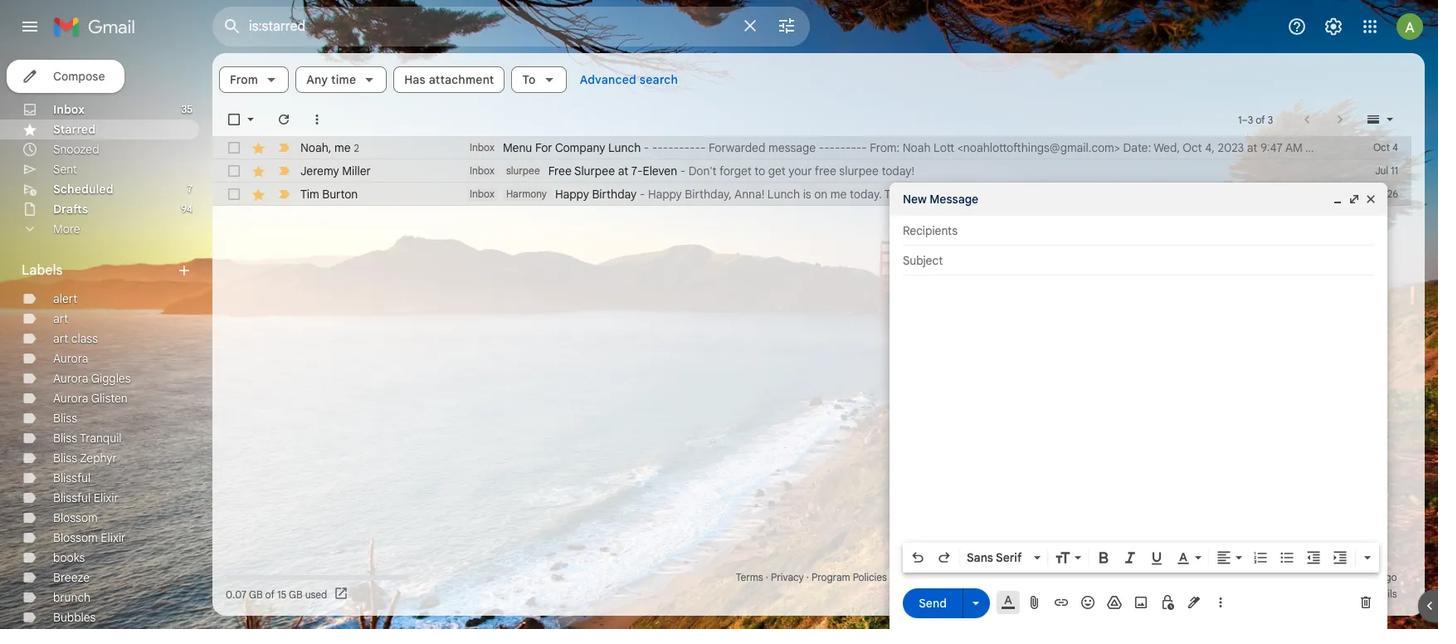 Task type: locate. For each thing, give the bounding box(es) containing it.
2
[[354, 142, 359, 154]]

1 horizontal spatial gb
[[289, 588, 303, 601]]

0 horizontal spatial lunch
[[608, 140, 641, 155]]

1 horizontal spatial lunch
[[768, 187, 800, 202]]

me
[[334, 140, 351, 155], [831, 187, 847, 202]]

3 aurora from the top
[[53, 391, 88, 406]]

inbox inside labels navigation
[[53, 102, 85, 117]]

bliss
[[53, 411, 77, 426], [53, 431, 77, 446], [53, 451, 77, 466]]

aurora down aurora link
[[53, 371, 88, 386]]

message
[[930, 192, 979, 207]]

3
[[1248, 113, 1253, 126], [1268, 113, 1273, 126]]

0.07
[[226, 588, 247, 601]]

7-
[[632, 164, 643, 178]]

has attachment
[[404, 72, 494, 87]]

inbox up starred link on the left of the page
[[53, 102, 85, 117]]

0 vertical spatial art
[[53, 311, 68, 326]]

0 horizontal spatial for
[[535, 140, 552, 155]]

me right on
[[831, 187, 847, 202]]

0 horizontal spatial oct
[[1183, 140, 1202, 155]]

elixir down blissful elixir link
[[101, 530, 126, 545]]

3 right 1
[[1248, 113, 1253, 126]]

footer containing terms
[[212, 569, 1412, 603]]

aurora up bliss link
[[53, 391, 88, 406]]

elixir up blossom link at bottom left
[[94, 491, 119, 505]]

blissful down bliss zephyr
[[53, 471, 91, 486]]

at left 9:47
[[1247, 140, 1258, 155]]

privacy link
[[771, 571, 804, 584]]

send button
[[903, 588, 963, 618]]

blossom for blossom link at bottom left
[[53, 510, 98, 525]]

inbox inside the inbox menu for company lunch - ---------- forwarded message --------- from: noah lott <noahlottofthings@gmail.com> date: wed, oct 4, 2023 at 9:47 am subject: menu for compa
[[470, 141, 495, 154]]

1 horizontal spatial for
[[1384, 140, 1401, 155]]

aurora for aurora glisten
[[53, 391, 88, 406]]

sent link
[[53, 162, 77, 177]]

tim burton
[[300, 187, 358, 202]]

0 horizontal spatial tim
[[300, 187, 319, 202]]

1 horizontal spatial happy
[[648, 187, 682, 202]]

indent less ‪(⌘[)‬ image
[[1306, 549, 1322, 566]]

1 vertical spatial blossom
[[53, 530, 98, 545]]

0 vertical spatial aurora
[[53, 351, 88, 366]]

more formatting options image
[[1360, 549, 1376, 566]]

row up "is"
[[212, 159, 1412, 183]]

blissful
[[53, 471, 91, 486], [53, 491, 91, 505]]

from button
[[219, 66, 289, 93]]

2 vertical spatial bliss
[[53, 451, 77, 466]]

1 bliss from the top
[[53, 411, 77, 426]]

free
[[815, 164, 836, 178]]

bliss up blissful link
[[53, 451, 77, 466]]

last
[[1231, 571, 1251, 584]]

1 horizontal spatial me
[[831, 187, 847, 202]]

2 art from the top
[[53, 331, 68, 346]]

oct left 4,
[[1183, 140, 1202, 155]]

bliss for bliss tranquil
[[53, 431, 77, 446]]

inbox down attachment in the left top of the page
[[470, 141, 495, 154]]

insert signature image
[[1186, 594, 1203, 611]]

0 vertical spatial blissful
[[53, 471, 91, 486]]

Message Body text field
[[903, 284, 1375, 538]]

snoozed link
[[53, 142, 99, 157]]

-
[[644, 140, 649, 155], [652, 140, 658, 155], [658, 140, 663, 155], [663, 140, 668, 155], [668, 140, 674, 155], [674, 140, 679, 155], [679, 140, 684, 155], [684, 140, 690, 155], [690, 140, 695, 155], [695, 140, 701, 155], [700, 140, 706, 155], [819, 140, 824, 155], [824, 140, 830, 155], [830, 140, 835, 155], [835, 140, 840, 155], [840, 140, 846, 155], [846, 140, 851, 155], [851, 140, 856, 155], [856, 140, 862, 155], [862, 140, 867, 155], [680, 164, 686, 178], [640, 187, 645, 202]]

inbox left harmony
[[470, 188, 495, 200]]

1 aurora from the top
[[53, 351, 88, 366]]

main menu image
[[20, 17, 40, 37]]

brunch link
[[53, 590, 91, 605]]

lunch up 7- on the top left of page
[[608, 140, 641, 155]]

1 vertical spatial elixir
[[101, 530, 126, 545]]

refresh image
[[276, 111, 292, 128]]

advanced search options image
[[770, 9, 803, 42]]

brunch
[[53, 590, 91, 605]]

menu up harmony
[[503, 140, 532, 155]]

bliss tranquil
[[53, 431, 122, 446]]

0 horizontal spatial gb
[[249, 588, 263, 601]]

slurpee up harmony
[[506, 164, 540, 177]]

3 right –
[[1268, 113, 1273, 126]]

1 happy from the left
[[555, 187, 589, 202]]

2 vertical spatial aurora
[[53, 391, 88, 406]]

advanced search
[[580, 72, 678, 87]]

blossom
[[53, 510, 98, 525], [53, 530, 98, 545]]

is
[[803, 187, 812, 202]]

4,
[[1205, 140, 1215, 155]]

class
[[71, 331, 98, 346]]

–
[[1242, 113, 1248, 126]]

sans
[[967, 550, 993, 565]]

jeremy miller
[[300, 164, 371, 178]]

blossom for blossom elixir
[[53, 530, 98, 545]]

gb
[[249, 588, 263, 601], [289, 588, 303, 601]]

3 bliss from the top
[[53, 451, 77, 466]]

1 menu from the left
[[503, 140, 532, 155]]

1 horizontal spatial ·
[[807, 571, 809, 584]]

more button
[[0, 219, 199, 239]]

<noahlottofthings@gmail.com>
[[958, 140, 1120, 155]]

program policies link
[[812, 571, 887, 584]]

aurora link
[[53, 351, 88, 366]]

inbox left free
[[470, 164, 495, 177]]

1 blossom from the top
[[53, 510, 98, 525]]

1 vertical spatial at
[[618, 164, 629, 178]]

clear search image
[[734, 9, 767, 42]]

scheduled
[[53, 182, 113, 197]]

0 vertical spatial at
[[1247, 140, 1258, 155]]

tim
[[300, 187, 319, 202], [885, 187, 903, 202]]

blossom down blissful elixir
[[53, 510, 98, 525]]

row down your
[[212, 183, 1412, 206]]

main content
[[212, 53, 1438, 616]]

2 menu from the left
[[1352, 140, 1381, 155]]

blossom elixir
[[53, 530, 126, 545]]

today.
[[850, 187, 882, 202]]

blissful for blissful link
[[53, 471, 91, 486]]

1 art from the top
[[53, 311, 68, 326]]

None checkbox
[[226, 139, 242, 156], [226, 163, 242, 179], [226, 139, 242, 156], [226, 163, 242, 179]]

3 row from the top
[[212, 183, 1412, 206]]

2 bliss from the top
[[53, 431, 77, 446]]

of
[[1256, 113, 1265, 126], [265, 588, 275, 601]]

0 horizontal spatial 3
[[1248, 113, 1253, 126]]

labels heading
[[22, 262, 176, 279]]

forwarded
[[709, 140, 766, 155]]

art down alert
[[53, 311, 68, 326]]

0 horizontal spatial happy
[[555, 187, 589, 202]]

art
[[53, 311, 68, 326], [53, 331, 68, 346]]

2 blossom from the top
[[53, 530, 98, 545]]

new
[[903, 192, 927, 207]]

2 happy from the left
[[648, 187, 682, 202]]

elixir for blissful elixir
[[94, 491, 119, 505]]

harmony
[[506, 188, 547, 200]]

books link
[[53, 550, 85, 565]]

1 vertical spatial art
[[53, 331, 68, 346]]

wed,
[[1154, 140, 1180, 155]]

italic ‪(⌘i)‬ image
[[1122, 549, 1139, 566]]

row up the free
[[212, 136, 1438, 159]]

0 vertical spatial blossom
[[53, 510, 98, 525]]

noah left the lott
[[903, 140, 931, 155]]

35
[[182, 103, 193, 115]]

1 horizontal spatial 3
[[1268, 113, 1273, 126]]

happy down "eleven"
[[648, 187, 682, 202]]

eleven
[[643, 164, 677, 178]]

used
[[305, 588, 327, 601]]

art down 'art' 'link'
[[53, 331, 68, 346]]

for up 11
[[1384, 140, 1401, 155]]

· right 'terms'
[[766, 571, 768, 584]]

at left 7- on the top left of page
[[618, 164, 629, 178]]

menu up jul at the top
[[1352, 140, 1381, 155]]

0 horizontal spatial menu
[[503, 140, 532, 155]]

tim down today!
[[885, 187, 903, 202]]

happy down free
[[555, 187, 589, 202]]

has
[[404, 72, 426, 87]]

None checkbox
[[226, 111, 242, 128], [226, 186, 242, 203], [226, 111, 242, 128], [226, 186, 242, 203]]

2 gb from the left
[[289, 588, 303, 601]]

blissful down blissful link
[[53, 491, 91, 505]]

1 vertical spatial of
[[265, 588, 275, 601]]

more options image
[[1216, 594, 1226, 611]]

0 vertical spatial elixir
[[94, 491, 119, 505]]

1 vertical spatial me
[[831, 187, 847, 202]]

drafts link
[[53, 202, 88, 217]]

7
[[187, 183, 193, 195]]

1 vertical spatial aurora
[[53, 371, 88, 386]]

slurpee up today.
[[839, 164, 879, 178]]

1 vertical spatial blissful
[[53, 491, 91, 505]]

for up free
[[535, 140, 552, 155]]

bliss down bliss link
[[53, 431, 77, 446]]

Search mail text field
[[249, 18, 730, 35]]

elixir
[[94, 491, 119, 505], [101, 530, 126, 545]]

noah , me 2
[[300, 140, 359, 155]]

tim down jeremy
[[300, 187, 319, 202]]

2 aurora from the top
[[53, 371, 88, 386]]

1 horizontal spatial of
[[1256, 113, 1265, 126]]

0 horizontal spatial ·
[[766, 571, 768, 584]]

None search field
[[212, 7, 810, 46]]

insert files using drive image
[[1106, 594, 1123, 611]]

aurora for aurora giggles
[[53, 371, 88, 386]]

free slurpee at 7-eleven - don't forget to get your free slurpee today!
[[548, 164, 915, 178]]

me right ,
[[334, 140, 351, 155]]

26
[[1388, 188, 1399, 200]]

ago
[[1380, 571, 1397, 584]]

noah up jeremy
[[300, 140, 328, 155]]

of left 15
[[265, 588, 275, 601]]

· right privacy
[[807, 571, 809, 584]]

lunch left "is"
[[768, 187, 800, 202]]

alert link
[[53, 291, 77, 306]]

at
[[1247, 140, 1258, 155], [618, 164, 629, 178]]

glisten
[[91, 391, 128, 406]]

2 tim from the left
[[885, 187, 903, 202]]

bliss up bliss tranquil
[[53, 411, 77, 426]]

0 vertical spatial bliss
[[53, 411, 77, 426]]

2 blissful from the top
[[53, 491, 91, 505]]

1 blissful from the top
[[53, 471, 91, 486]]

toggle confidential mode image
[[1160, 594, 1176, 611]]

footer
[[212, 569, 1412, 603]]

labels navigation
[[0, 53, 212, 629]]

minutes
[[1342, 571, 1378, 584]]

aurora giggles link
[[53, 371, 131, 386]]

aurora down the art class
[[53, 351, 88, 366]]

1 vertical spatial bliss
[[53, 431, 77, 446]]

redo ‪(⌘y)‬ image
[[936, 549, 953, 566]]

gb right 0.07
[[249, 588, 263, 601]]

2 row from the top
[[212, 159, 1412, 183]]

1 for from the left
[[535, 140, 552, 155]]

1 horizontal spatial tim
[[885, 187, 903, 202]]

blossom link
[[53, 510, 98, 525]]

0 vertical spatial of
[[1256, 113, 1265, 126]]

sans serif option
[[964, 549, 1031, 566]]

11
[[1391, 164, 1399, 177]]

for
[[535, 140, 552, 155], [1384, 140, 1401, 155]]

don't
[[689, 164, 717, 178]]

advanced search button
[[573, 65, 685, 95]]

1 horizontal spatial menu
[[1352, 140, 1381, 155]]

aurora
[[53, 351, 88, 366], [53, 371, 88, 386], [53, 391, 88, 406]]

zephyr
[[80, 451, 117, 466]]

terms · privacy · program policies
[[736, 571, 887, 584]]

of right –
[[1256, 113, 1265, 126]]

blossom down blossom link at bottom left
[[53, 530, 98, 545]]

row
[[212, 136, 1438, 159], [212, 159, 1412, 183], [212, 183, 1412, 206]]

bubbles link
[[53, 610, 96, 625]]

art class
[[53, 331, 98, 346]]

1 horizontal spatial at
[[1247, 140, 1258, 155]]

jun
[[1369, 188, 1385, 200]]

aurora for aurora link
[[53, 351, 88, 366]]

oct left 4
[[1374, 141, 1390, 154]]

gb right 15
[[289, 588, 303, 601]]

compa
[[1404, 140, 1438, 155]]

0 vertical spatial me
[[334, 140, 351, 155]]

1 row from the top
[[212, 136, 1438, 159]]

insert photo image
[[1133, 594, 1150, 611]]



Task type: vqa. For each thing, say whether or not it's contained in the screenshot.


Task type: describe. For each thing, give the bounding box(es) containing it.
any time
[[306, 72, 356, 87]]

last account activity: 31 minutes ago details
[[1231, 571, 1397, 600]]

search mail image
[[217, 12, 247, 42]]

bold ‪(⌘b)‬ image
[[1096, 549, 1112, 566]]

inbox link
[[53, 102, 85, 117]]

bulleted list ‪(⌘⇧8)‬ image
[[1279, 549, 1296, 566]]

1 horizontal spatial oct
[[1374, 141, 1390, 154]]

discard draft ‪(⌘⇧d)‬ image
[[1358, 594, 1375, 611]]

elixir for blossom elixir
[[101, 530, 126, 545]]

birthday,
[[685, 187, 732, 202]]

art class link
[[53, 331, 98, 346]]

0 horizontal spatial of
[[265, 588, 275, 601]]

2 3 from the left
[[1268, 113, 1273, 126]]

settings image
[[1324, 17, 1344, 37]]

1 gb from the left
[[249, 588, 263, 601]]

birthday
[[592, 187, 637, 202]]

recipients
[[903, 223, 958, 238]]

gmail image
[[53, 10, 144, 43]]

row containing tim burton
[[212, 183, 1412, 206]]

close image
[[1365, 193, 1378, 206]]

bliss for bliss link
[[53, 411, 77, 426]]

books
[[53, 550, 85, 565]]

1
[[1238, 113, 1242, 126]]

jul
[[1376, 164, 1389, 177]]

am
[[1286, 140, 1303, 155]]

2 for from the left
[[1384, 140, 1401, 155]]

from
[[230, 72, 258, 87]]

blissful elixir
[[53, 491, 119, 505]]

attach files image
[[1027, 594, 1043, 611]]

2 · from the left
[[807, 571, 809, 584]]

0 horizontal spatial me
[[334, 140, 351, 155]]

1 horizontal spatial slurpee
[[839, 164, 879, 178]]

get
[[768, 164, 786, 178]]

more send options image
[[968, 595, 984, 611]]

starred link
[[53, 122, 96, 137]]

undo ‪(⌘z)‬ image
[[910, 549, 926, 566]]

sent
[[53, 162, 77, 177]]

bliss tranquil link
[[53, 431, 122, 446]]

company
[[555, 140, 605, 155]]

minimize image
[[1331, 193, 1345, 206]]

giggles
[[91, 371, 131, 386]]

privacy
[[771, 571, 804, 584]]

alert
[[53, 291, 77, 306]]

Subject field
[[903, 252, 1375, 269]]

activity:
[[1293, 571, 1328, 584]]

0.07 gb of 15 gb used
[[226, 588, 327, 601]]

new message dialog
[[890, 183, 1388, 629]]

art for art class
[[53, 331, 68, 346]]

aurora glisten
[[53, 391, 128, 406]]

support image
[[1287, 17, 1307, 37]]

to button
[[512, 66, 567, 93]]

to
[[522, 72, 536, 87]]

,
[[328, 140, 331, 155]]

miller
[[342, 164, 371, 178]]

tranquil
[[80, 431, 122, 446]]

bubbles
[[53, 610, 96, 625]]

1 3 from the left
[[1248, 113, 1253, 126]]

0 horizontal spatial noah
[[300, 140, 328, 155]]

blissful for blissful elixir
[[53, 491, 91, 505]]

any time button
[[296, 66, 387, 93]]

94
[[181, 203, 193, 215]]

row containing noah
[[212, 136, 1438, 159]]

from:
[[870, 140, 900, 155]]

serif
[[996, 550, 1022, 565]]

subject:
[[1306, 140, 1349, 155]]

formatting options toolbar
[[903, 543, 1379, 573]]

pop out image
[[1348, 193, 1361, 206]]

indent more ‪(⌘])‬ image
[[1332, 549, 1349, 566]]

message
[[769, 140, 816, 155]]

1 tim from the left
[[300, 187, 319, 202]]

lott
[[934, 140, 955, 155]]

send
[[919, 596, 947, 610]]

more image
[[309, 111, 325, 128]]

anna!
[[735, 187, 765, 202]]

forget
[[720, 164, 752, 178]]

jun 26
[[1369, 188, 1399, 200]]

main content containing from
[[212, 53, 1438, 616]]

follow link to manage storage image
[[334, 586, 351, 603]]

15
[[277, 588, 287, 601]]

inbox menu for company lunch - ---------- forwarded message --------- from: noah lott <noahlottofthings@gmail.com> date: wed, oct 4, 2023 at 9:47 am subject: menu for compa
[[470, 140, 1438, 155]]

art for 'art' 'link'
[[53, 311, 68, 326]]

1 horizontal spatial noah
[[903, 140, 931, 155]]

bliss link
[[53, 411, 77, 426]]

1 vertical spatial lunch
[[768, 187, 800, 202]]

bliss for bliss zephyr
[[53, 451, 77, 466]]

9:47
[[1261, 140, 1283, 155]]

breeze
[[53, 570, 90, 585]]

snoozed
[[53, 142, 99, 157]]

time
[[331, 72, 356, 87]]

labels
[[22, 262, 63, 279]]

0 vertical spatial lunch
[[608, 140, 641, 155]]

insert link ‪(⌘k)‬ image
[[1053, 594, 1070, 611]]

breeze link
[[53, 570, 90, 585]]

oct 4
[[1374, 141, 1399, 154]]

advanced
[[580, 72, 637, 87]]

0 horizontal spatial slurpee
[[506, 164, 540, 177]]

starred
[[53, 122, 96, 137]]

underline ‪(⌘u)‬ image
[[1149, 550, 1165, 567]]

any
[[306, 72, 328, 87]]

row containing jeremy miller
[[212, 159, 1412, 183]]

free
[[548, 164, 572, 178]]

1 · from the left
[[766, 571, 768, 584]]

numbered list ‪(⌘⇧7)‬ image
[[1253, 549, 1269, 566]]

aurora giggles
[[53, 371, 131, 386]]

0 horizontal spatial at
[[618, 164, 629, 178]]

details
[[1367, 588, 1397, 600]]

search
[[640, 72, 678, 87]]

today!
[[882, 164, 915, 178]]

blissful link
[[53, 471, 91, 486]]

insert emoji ‪(⌘⇧2)‬ image
[[1080, 594, 1096, 611]]

31
[[1330, 571, 1339, 584]]

jul 11
[[1376, 164, 1399, 177]]

4
[[1393, 141, 1399, 154]]

happy birthday - happy birthday, anna! lunch is on me today. tim
[[555, 187, 903, 202]]

blissful elixir link
[[53, 491, 119, 505]]

art link
[[53, 311, 68, 326]]

attachment
[[429, 72, 494, 87]]

toggle split pane mode image
[[1365, 111, 1382, 128]]

aurora glisten link
[[53, 391, 128, 406]]

2023
[[1218, 140, 1244, 155]]

more
[[53, 222, 80, 237]]

sans serif
[[967, 550, 1022, 565]]

burton
[[322, 187, 358, 202]]



